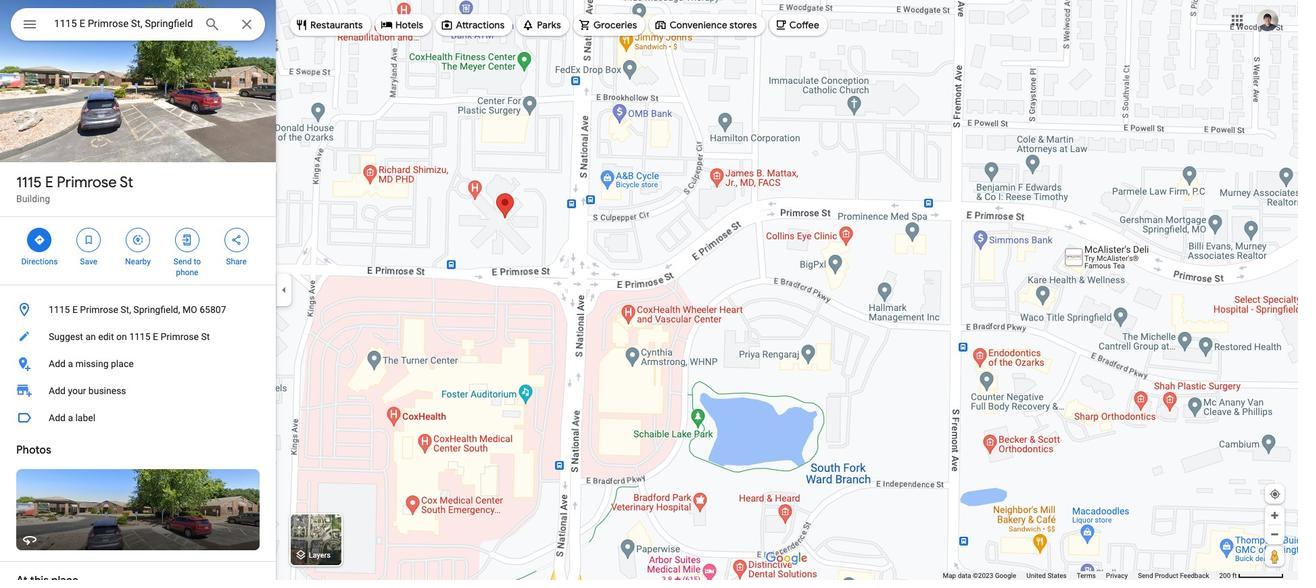 Task type: vqa. For each thing, say whether or not it's contained in the screenshot.
1115 E Primrose St, Springfield, MO 65807 button
yes



Task type: locate. For each thing, give the bounding box(es) containing it.
0 horizontal spatial e
[[45, 173, 53, 192]]

1 vertical spatial send
[[1138, 572, 1153, 580]]

zoom in image
[[1270, 511, 1280, 521]]

save
[[80, 257, 97, 266]]

1115 e primrose st main content
[[0, 0, 276, 580]]

footer inside 'google maps' element
[[943, 571, 1220, 580]]

add left label
[[49, 413, 66, 423]]

add left your
[[49, 385, 66, 396]]

1 vertical spatial e
[[72, 304, 78, 315]]

1115 E Primrose St, Springfield, MO 65807 field
[[11, 8, 265, 41]]

e
[[45, 173, 53, 192], [72, 304, 78, 315], [153, 331, 158, 342]]

add a label button
[[0, 404, 276, 431]]

1 horizontal spatial send
[[1138, 572, 1153, 580]]

0 horizontal spatial 1115
[[16, 173, 42, 192]]

e inside 1115 e primrose st building
[[45, 173, 53, 192]]

parks button
[[517, 9, 569, 41]]

primrose up 
[[57, 173, 117, 192]]


[[83, 233, 95, 248]]

1 vertical spatial add
[[49, 385, 66, 396]]

add a label
[[49, 413, 95, 423]]

send inside send to phone
[[173, 257, 192, 266]]

privacy
[[1106, 572, 1128, 580]]

map
[[943, 572, 956, 580]]

add your business
[[49, 385, 126, 396]]

ft
[[1233, 572, 1237, 580]]

edit
[[98, 331, 114, 342]]

0 vertical spatial a
[[68, 358, 73, 369]]

send for send to phone
[[173, 257, 192, 266]]

0 vertical spatial st
[[120, 173, 133, 192]]

phone
[[176, 268, 198, 277]]

layers
[[309, 551, 331, 560]]

google account: nolan park  
(nolan.park@adept.ai) image
[[1257, 9, 1279, 31]]

a inside add a label "button"
[[68, 413, 73, 423]]

e up suggest
[[72, 304, 78, 315]]

send product feedback
[[1138, 572, 1210, 580]]

0 vertical spatial primrose
[[57, 173, 117, 192]]

privacy button
[[1106, 571, 1128, 580]]

united
[[1027, 572, 1046, 580]]

attractions button
[[436, 9, 513, 41]]

add inside button
[[49, 358, 66, 369]]

1 vertical spatial st
[[201, 331, 210, 342]]

footer
[[943, 571, 1220, 580]]

2 vertical spatial add
[[49, 413, 66, 423]]

1 horizontal spatial 1115
[[49, 304, 70, 315]]

0 horizontal spatial st
[[120, 173, 133, 192]]

2 add from the top
[[49, 385, 66, 396]]

photos
[[16, 444, 51, 457]]

2 vertical spatial 1115
[[129, 331, 151, 342]]

None field
[[54, 16, 193, 32]]

suggest an edit on 1115 e primrose st
[[49, 331, 210, 342]]

none field inside 1115 e primrose st, springfield, mo 65807 field
[[54, 16, 193, 32]]

e up building
[[45, 173, 53, 192]]

footer containing map data ©2023 google
[[943, 571, 1220, 580]]

business
[[88, 385, 126, 396]]

a
[[68, 358, 73, 369], [68, 413, 73, 423]]

primrose inside 'button'
[[161, 331, 199, 342]]

1 add from the top
[[49, 358, 66, 369]]

st up "" on the top of page
[[120, 173, 133, 192]]

2 horizontal spatial 1115
[[129, 331, 151, 342]]

add down suggest
[[49, 358, 66, 369]]

send for send product feedback
[[1138, 572, 1153, 580]]

1115 up building
[[16, 173, 42, 192]]

1 horizontal spatial e
[[72, 304, 78, 315]]

1 vertical spatial a
[[68, 413, 73, 423]]

primrose left st,
[[80, 304, 118, 315]]

0 vertical spatial add
[[49, 358, 66, 369]]

primrose down the mo
[[161, 331, 199, 342]]

1 horizontal spatial st
[[201, 331, 210, 342]]

springfield,
[[133, 304, 180, 315]]

0 vertical spatial e
[[45, 173, 53, 192]]

hotels
[[395, 19, 423, 31]]

to
[[194, 257, 201, 266]]

1115 inside 'button'
[[129, 331, 151, 342]]

1 vertical spatial 1115
[[49, 304, 70, 315]]

add for add a missing place
[[49, 358, 66, 369]]

2 vertical spatial primrose
[[161, 331, 199, 342]]

1115 right on
[[129, 331, 151, 342]]

st down 65807
[[201, 331, 210, 342]]

0 vertical spatial send
[[173, 257, 192, 266]]

add inside "button"
[[49, 413, 66, 423]]

groceries button
[[573, 9, 645, 41]]

2 horizontal spatial e
[[153, 331, 158, 342]]

restaurants
[[310, 19, 363, 31]]


[[181, 233, 193, 248]]

send up phone on the top left of the page
[[173, 257, 192, 266]]

terms
[[1077, 572, 1096, 580]]

missing
[[75, 358, 109, 369]]

product
[[1155, 572, 1179, 580]]

1115 e primrose st, springfield, mo 65807 button
[[0, 296, 276, 323]]

send left product
[[1138, 572, 1153, 580]]

1115 inside 1115 e primrose st building
[[16, 173, 42, 192]]

actions for 1115 e primrose st region
[[0, 217, 276, 285]]

collapse side panel image
[[277, 283, 291, 298]]

e inside button
[[72, 304, 78, 315]]

a inside add a missing place button
[[68, 358, 73, 369]]

a left label
[[68, 413, 73, 423]]

primrose
[[57, 173, 117, 192], [80, 304, 118, 315], [161, 331, 199, 342]]

parks
[[537, 19, 561, 31]]

suggest
[[49, 331, 83, 342]]

1115 for st,
[[49, 304, 70, 315]]

a left missing
[[68, 358, 73, 369]]

e for st,
[[72, 304, 78, 315]]

2 a from the top
[[68, 413, 73, 423]]

3 add from the top
[[49, 413, 66, 423]]

primrose inside button
[[80, 304, 118, 315]]

e inside 'button'
[[153, 331, 158, 342]]

place
[[111, 358, 134, 369]]

65807
[[200, 304, 226, 315]]

0 horizontal spatial send
[[173, 257, 192, 266]]

google maps element
[[0, 0, 1298, 580]]

2 vertical spatial e
[[153, 331, 158, 342]]

1115
[[16, 173, 42, 192], [49, 304, 70, 315], [129, 331, 151, 342]]

attractions
[[456, 19, 505, 31]]

primrose inside 1115 e primrose st building
[[57, 173, 117, 192]]

add a missing place
[[49, 358, 134, 369]]

primrose for st,
[[80, 304, 118, 315]]

1115 up suggest
[[49, 304, 70, 315]]

 search field
[[11, 8, 265, 43]]

e down springfield,
[[153, 331, 158, 342]]

1 vertical spatial primrose
[[80, 304, 118, 315]]

add
[[49, 358, 66, 369], [49, 385, 66, 396], [49, 413, 66, 423]]

1 a from the top
[[68, 358, 73, 369]]

send
[[173, 257, 192, 266], [1138, 572, 1153, 580]]

zoom out image
[[1270, 530, 1280, 540]]

send inside send product feedback button
[[1138, 572, 1153, 580]]

groceries
[[594, 19, 637, 31]]

1115 inside button
[[49, 304, 70, 315]]


[[33, 233, 46, 248]]

label
[[75, 413, 95, 423]]

0 vertical spatial 1115
[[16, 173, 42, 192]]

st
[[120, 173, 133, 192], [201, 331, 210, 342]]



Task type: describe. For each thing, give the bounding box(es) containing it.
st,
[[121, 304, 131, 315]]

add for add your business
[[49, 385, 66, 396]]

200 ft button
[[1220, 572, 1284, 580]]

a for missing
[[68, 358, 73, 369]]

send product feedback button
[[1138, 571, 1210, 580]]

add your business link
[[0, 377, 276, 404]]

on
[[116, 331, 127, 342]]

map data ©2023 google
[[943, 572, 1017, 580]]

show your location image
[[1269, 488, 1282, 500]]

terms button
[[1077, 571, 1096, 580]]

hotels button
[[375, 9, 432, 41]]

200 ft
[[1220, 572, 1237, 580]]

1115 for st
[[16, 173, 42, 192]]

coffee button
[[769, 9, 828, 41]]

©2023
[[973, 572, 994, 580]]

feedback
[[1180, 572, 1210, 580]]

show street view coverage image
[[1265, 546, 1285, 567]]

data
[[958, 572, 971, 580]]

send to phone
[[173, 257, 201, 277]]

stores
[[730, 19, 757, 31]]

st inside 1115 e primrose st building
[[120, 173, 133, 192]]

nearby
[[125, 257, 151, 266]]

united states
[[1027, 572, 1067, 580]]

200
[[1220, 572, 1231, 580]]

united states button
[[1027, 571, 1067, 580]]

building
[[16, 193, 50, 204]]

e for st
[[45, 173, 53, 192]]

an
[[85, 331, 96, 342]]

add for add a label
[[49, 413, 66, 423]]

1115 e primrose st, springfield, mo 65807
[[49, 304, 226, 315]]

st inside 'button'
[[201, 331, 210, 342]]

restaurants button
[[290, 9, 371, 41]]


[[230, 233, 243, 248]]

a for label
[[68, 413, 73, 423]]

suggest an edit on 1115 e primrose st button
[[0, 323, 276, 350]]

convenience stores button
[[650, 9, 765, 41]]

google
[[995, 572, 1017, 580]]

directions
[[21, 257, 58, 266]]


[[22, 15, 38, 34]]

coffee
[[790, 19, 820, 31]]

mo
[[183, 304, 197, 315]]


[[132, 233, 144, 248]]

share
[[226, 257, 247, 266]]

 button
[[11, 8, 49, 43]]

1115 e primrose st building
[[16, 173, 133, 204]]

states
[[1048, 572, 1067, 580]]

add a missing place button
[[0, 350, 276, 377]]

convenience stores
[[670, 19, 757, 31]]

convenience
[[670, 19, 728, 31]]

your
[[68, 385, 86, 396]]

primrose for st
[[57, 173, 117, 192]]



